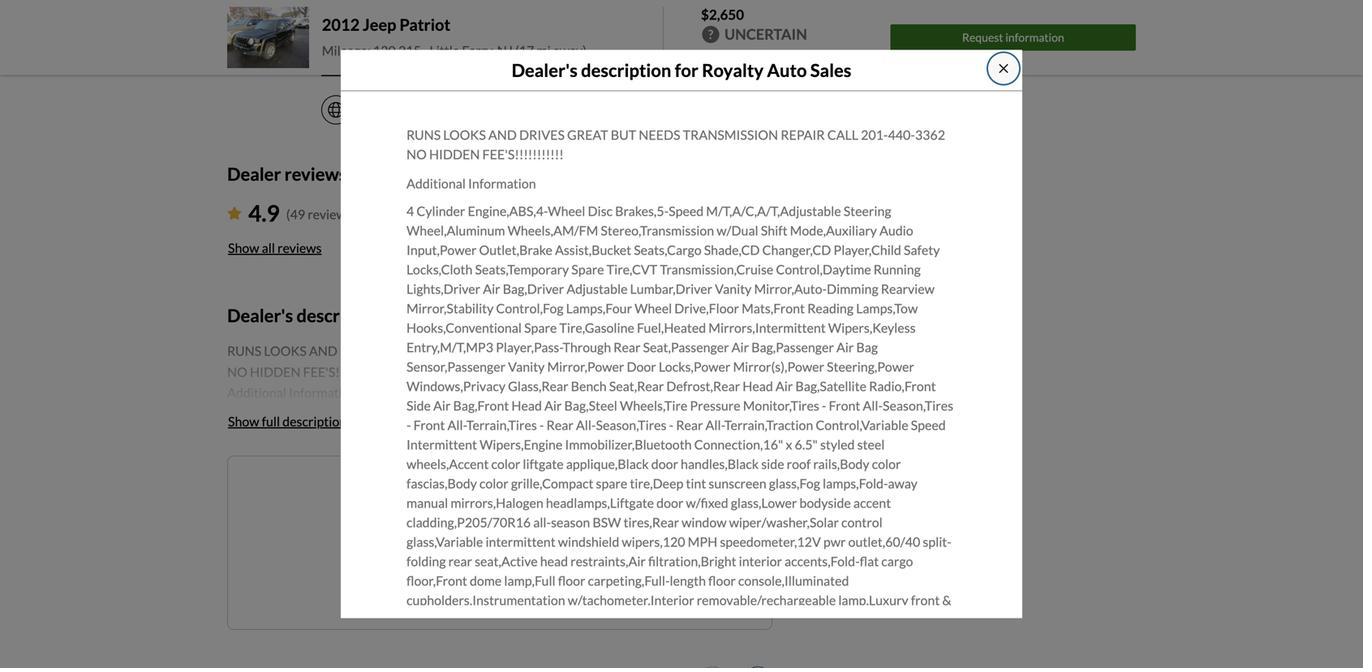 Task type: vqa. For each thing, say whether or not it's contained in the screenshot.
COSTS to the left
no



Task type: locate. For each thing, give the bounding box(es) containing it.
0 vertical spatial dealer
[[321, 61, 360, 77]]

clicking
[[361, 584, 394, 595]]

wheel,aluminum
[[407, 223, 505, 239]]

0 vertical spatial additional
[[407, 176, 466, 192]]

0 horizontal spatial drives
[[340, 343, 385, 359]]

vanity down transmission,cruise
[[715, 281, 752, 297]]

all- up intermittent
[[448, 418, 466, 434]]

transmission
[[683, 127, 778, 143], [504, 343, 599, 359]]

door down 'privacy policy' link in the left bottom of the page
[[539, 613, 566, 628]]

color
[[491, 457, 521, 473], [872, 457, 901, 473], [480, 476, 509, 492]]

0 vertical spatial door
[[652, 457, 678, 473]]

0 vertical spatial rear
[[448, 554, 472, 570]]

air down 'mirrors,intermittent' at right
[[732, 340, 749, 356]]

but up sensor,passenger
[[432, 343, 457, 359]]

fee's!!!!!!!!!!! inside runs looks and drives great but needs transmission repair call 201-440-3362 no hidden fee's!!!!!!!!!!! additional information
[[303, 364, 384, 380]]

440- inside runs looks and drives great but needs transmission repair call 201-440-3362 no hidden fee's!!!!!!!!!!!
[[888, 127, 915, 143]]

1 vertical spatial transmission
[[504, 343, 599, 359]]

1 horizontal spatial rear
[[614, 340, 641, 356]]

wheels,accent
[[407, 457, 489, 473]]

1 horizontal spatial runs
[[407, 127, 441, 143]]

0 vertical spatial call
[[828, 127, 859, 143]]

head down the glass,rear
[[512, 398, 542, 414]]

3362 for runs looks and drives great but needs transmission repair call 201-440-3362 no hidden fee's!!!!!!!!!!! additional information
[[736, 343, 766, 359]]

repair down auto
[[781, 127, 825, 143]]

dimming
[[827, 281, 879, 297]]

little inside 2012 jeep patriot mileage: 130,215 · little ferry, nj (17 mi away)
[[430, 42, 460, 58]]

side
[[761, 457, 784, 473]]

no for runs looks and drives great but needs transmission repair call 201-440-3362 no hidden fee's!!!!!!!!!!!
[[407, 147, 427, 162]]

0 horizontal spatial no
[[227, 364, 247, 380]]

immobilizer,bluetooth
[[565, 437, 692, 453]]

transmission inside runs looks and drives great but needs transmission repair call 201-440-3362 no hidden fee's!!!!!!!!!!!
[[683, 127, 778, 143]]

description
[[581, 59, 672, 81], [297, 305, 387, 326], [283, 414, 347, 430]]

no up 4
[[407, 147, 427, 162]]

locks,power
[[659, 359, 731, 375]]

little
[[437, 12, 467, 28], [430, 42, 460, 58]]

drives for runs looks and drives great but needs transmission repair call 201-440-3362 no hidden fee's!!!!!!!!!!!
[[519, 127, 565, 143]]

0 vertical spatial looks
[[443, 127, 486, 143]]

1 horizontal spatial repair
[[781, 127, 825, 143]]

1 horizontal spatial rear
[[448, 554, 472, 570]]

dealer for dealer website
[[321, 61, 360, 77]]

window down the assist
[[470, 651, 515, 667]]

reviews up 4.9 (49 reviews)
[[285, 163, 347, 185]]

bsw
[[593, 515, 621, 531]]

cloth
[[639, 632, 668, 648]]

runs up additional information
[[407, 127, 441, 143]]

speed up stereo,transmission
[[669, 203, 704, 219]]

0 vertical spatial spare
[[572, 262, 604, 278]]

air left the bag
[[837, 340, 854, 356]]

great inside runs looks and drives great but needs transmission repair call 201-440-3362 no hidden fee's!!!!!!!!!!!
[[567, 127, 608, 143]]

runs inside runs looks and drives great but needs transmission repair call 201-440-3362 no hidden fee's!!!!!!!!!!!
[[407, 127, 441, 143]]

1 vertical spatial show
[[228, 414, 259, 430]]

dealer's down all on the left of the page
[[227, 305, 293, 326]]

all- up control,variable
[[863, 398, 883, 414]]

0 horizontal spatial information
[[289, 385, 357, 401]]

looks inside runs looks and drives great but needs transmission repair call 201-440-3362 no hidden fee's!!!!!!!!!!! additional information
[[264, 343, 307, 359]]

drives inside runs looks and drives great but needs transmission repair call 201-440-3362 no hidden fee's!!!!!!!!!!! additional information
[[340, 343, 385, 359]]

show inside button
[[228, 414, 259, 430]]

seat,passenger
[[643, 340, 729, 356]]

folding
[[407, 554, 446, 570]]

& right front
[[943, 593, 952, 609]]

and inside runs looks and drives great but needs transmission repair call 201-440-3362 no hidden fee's!!!!!!!!!!! additional information
[[309, 343, 338, 359]]

agree
[[462, 584, 486, 595]]

runs inside runs looks and drives great but needs transmission repair call 201-440-3362 no hidden fee's!!!!!!!!!!! additional information
[[227, 343, 262, 359]]

1 horizontal spatial dealer
[[321, 61, 360, 77]]

0 horizontal spatial great
[[388, 343, 429, 359]]

lamps,fold-
[[823, 476, 888, 492]]

0 horizontal spatial hidden
[[250, 364, 301, 380]]

glass,fog
[[769, 476, 821, 492]]

looks down dealer's description
[[264, 343, 307, 359]]

bag,passenger
[[752, 340, 834, 356]]

privacy
[[516, 584, 547, 595]]

drives
[[519, 127, 565, 143], [340, 343, 385, 359]]

little right ·
[[430, 42, 460, 58]]

locks,cloth
[[407, 262, 473, 278]]

1 vertical spatial nj
[[497, 42, 513, 58]]

shade,cd
[[704, 242, 760, 258]]

rear down "email
[[407, 613, 430, 628]]

1 vertical spatial vanity
[[508, 359, 545, 375]]

ferry, left (17
[[462, 42, 495, 58]]

201- for runs looks and drives great but needs transmission repair call 201-440-3362 no hidden fee's!!!!!!!!!!! additional information
[[682, 343, 709, 359]]

steering,power
[[827, 359, 915, 375]]

- down bag,satellite
[[822, 398, 827, 414]]

dome down removable/rechargeable
[[739, 613, 770, 628]]

me for email
[[603, 538, 620, 554]]

w/fixed
[[686, 496, 729, 511]]

description for dealer's description
[[297, 305, 387, 326]]

dealer's description for royalty auto sales
[[512, 59, 852, 81]]

1 horizontal spatial fee's!!!!!!!!!!!
[[483, 147, 564, 162]]

no inside runs looks and drives great but needs transmission repair call 201-440-3362 no hidden fee's!!!!!!!!!!!
[[407, 147, 427, 162]]

0 horizontal spatial season,tires
[[596, 418, 667, 434]]

0 vertical spatial &
[[943, 593, 952, 609]]

me inside button
[[603, 538, 620, 554]]

head
[[743, 379, 773, 395], [512, 398, 542, 414]]

interior
[[739, 554, 782, 570]]

additional up full
[[227, 385, 286, 401]]

1 vertical spatial hidden
[[250, 364, 301, 380]]

reading
[[808, 301, 854, 317]]

runs for runs looks and drives great but needs transmission repair call 201-440-3362 no hidden fee's!!!!!!!!!!!
[[407, 127, 441, 143]]

hidden up additional information
[[429, 147, 480, 162]]

call down the sales
[[828, 127, 859, 143]]

transmission for runs looks and drives great but needs transmission repair call 201-440-3362 no hidden fee's!!!!!!!!!!!
[[683, 127, 778, 143]]

all
[[262, 240, 275, 256]]

us
[[346, 12, 362, 28]]

wipers,engine
[[480, 437, 563, 453]]

drives down dealer's description
[[340, 343, 385, 359]]

no inside runs looks and drives great but needs transmission repair call 201-440-3362 no hidden fee's!!!!!!!!!!! additional information
[[227, 364, 247, 380]]

looks inside runs looks and drives great but needs transmission repair call 201-440-3362 no hidden fee's!!!!!!!!!!!
[[443, 127, 486, 143]]

1 vertical spatial information
[[289, 385, 357, 401]]

dealer's down mi
[[512, 59, 578, 81]]

2 show from the top
[[228, 414, 259, 430]]

spare down control,fog
[[524, 320, 557, 336]]

transmission,cruise
[[660, 262, 774, 278]]

but inside runs looks and drives great but needs transmission repair call 201-440-3362 no hidden fee's!!!!!!!!!!!
[[611, 127, 636, 143]]

show left all on the left of the page
[[228, 240, 259, 256]]

steel
[[858, 437, 885, 453]]

2012 jeep patriot mileage: 130,215 · little ferry, nj (17 mi away)
[[322, 15, 587, 58]]

1 vertical spatial spare
[[524, 320, 557, 336]]

uncertain
[[725, 25, 807, 43]]

rear up door
[[614, 340, 641, 356]]

1 vertical spatial repair
[[602, 343, 646, 359]]

all-
[[533, 515, 551, 531]]

needs down dealer's description for royalty auto sales
[[639, 127, 681, 143]]

season,tires down radio,front
[[883, 398, 954, 414]]

0 vertical spatial drives
[[519, 127, 565, 143]]

and down dealer's description
[[309, 343, 338, 359]]

me down wheels,accent
[[433, 485, 450, 500]]

repair inside runs looks and drives great but needs transmission repair call 201-440-3362 no hidden fee's!!!!!!!!!!!
[[781, 127, 825, 143]]

0 vertical spatial but
[[611, 127, 636, 143]]

bag
[[857, 340, 878, 356]]

transmission inside runs looks and drives great but needs transmission repair call 201-440-3362 no hidden fee's!!!!!!!!!!! additional information
[[504, 343, 599, 359]]

through
[[563, 340, 611, 356]]

entry,m/t,mp3
[[407, 340, 493, 356]]

me
[[433, 485, 450, 500], [603, 538, 620, 554]]

0 horizontal spatial runs
[[227, 343, 262, 359]]

all- down bag,steel
[[576, 418, 596, 434]]

1 vertical spatial little
[[430, 42, 460, 58]]

drives inside runs looks and drives great but needs transmission repair call 201-440-3362 no hidden fee's!!!!!!!!!!!
[[519, 127, 565, 143]]

0 vertical spatial repair
[[781, 127, 825, 143]]

0 vertical spatial runs
[[407, 127, 441, 143]]

hidden inside runs looks and drives great but needs transmission repair call 201-440-3362 no hidden fee's!!!!!!!!!!! additional information
[[250, 364, 301, 380]]

and
[[489, 127, 517, 143], [309, 343, 338, 359]]

needs for runs looks and drives great but needs transmission repair call 201-440-3362 no hidden fee's!!!!!!!!!!! additional information
[[460, 343, 501, 359]]

120 us highway 46 , little ferry, nj 07643
[[321, 12, 560, 28]]

rear down the pressure
[[676, 418, 703, 434]]

1 vertical spatial window
[[470, 651, 515, 667]]

m/t,a/c,a/t,adjustable
[[706, 203, 841, 219]]

disc
[[588, 203, 613, 219]]

no up show full description at bottom left
[[227, 364, 247, 380]]

great up "disc"
[[567, 127, 608, 143]]

0 horizontal spatial repair
[[602, 343, 646, 359]]

1 horizontal spatial call
[[828, 127, 859, 143]]

dealer's description for royalty auto sales dialog
[[341, 50, 1023, 669]]

0 vertical spatial needs
[[639, 127, 681, 143]]

3362 inside runs looks and drives great but needs transmission repair call 201-440-3362 no hidden fee's!!!!!!!!!!! additional information
[[736, 343, 766, 359]]

1 vertical spatial drives
[[340, 343, 385, 359]]

& up seats,pwr
[[727, 613, 736, 628]]

lamp,luxury
[[839, 593, 909, 609]]

,
[[432, 12, 434, 28]]

air up monitor,tires
[[776, 379, 793, 395]]

0 horizontal spatial 440-
[[709, 343, 736, 359]]

0 horizontal spatial of
[[453, 485, 465, 500]]

nj left 07643
[[504, 12, 520, 28]]

0 vertical spatial no
[[407, 147, 427, 162]]

0 horizontal spatial rear
[[407, 613, 430, 628]]

dealer's for dealer's description for royalty auto sales
[[512, 59, 578, 81]]

0 horizontal spatial spare
[[524, 320, 557, 336]]

terrain,tires
[[466, 418, 537, 434]]

description inside dialog
[[581, 59, 672, 81]]

runs down dealer's description
[[227, 343, 262, 359]]

needs inside runs looks and drives great but needs transmission repair call 201-440-3362 no hidden fee's!!!!!!!!!!! additional information
[[460, 343, 501, 359]]

jeep
[[363, 15, 396, 34]]

ferry, right ,
[[469, 12, 502, 28]]

0 horizontal spatial &
[[727, 613, 736, 628]]

but up "brakes,5-"
[[611, 127, 636, 143]]

and up additional information
[[489, 127, 517, 143]]

3362 inside runs looks and drives great but needs transmission repair call 201-440-3362 no hidden fee's!!!!!!!!!!!
[[915, 127, 946, 143]]

speed down radio,front
[[911, 418, 946, 434]]

repair for runs looks and drives great but needs transmission repair call 201-440-3362 no hidden fee's!!!!!!!!!!!
[[781, 127, 825, 143]]

needs inside runs looks and drives great but needs transmission repair call 201-440-3362 no hidden fee's!!!!!!!!!!!
[[639, 127, 681, 143]]

listings
[[494, 485, 536, 500]]

great inside runs looks and drives great but needs transmission repair call 201-440-3362 no hidden fee's!!!!!!!!!!! additional information
[[388, 343, 429, 359]]

but inside runs looks and drives great but needs transmission repair call 201-440-3362 no hidden fee's!!!!!!!!!!! additional information
[[432, 343, 457, 359]]

use
[[633, 584, 650, 595]]

1 vertical spatial 3362
[[736, 343, 766, 359]]

and inside runs looks and drives great but needs transmission repair call 201-440-3362 no hidden fee's!!!!!!!!!!!
[[489, 127, 517, 143]]

hidden for runs looks and drives great but needs transmission repair call 201-440-3362 no hidden fee's!!!!!!!!!!! additional information
[[250, 364, 301, 380]]

spare down assist,bucket at the left top
[[572, 262, 604, 278]]

by
[[348, 584, 360, 595]]

like
[[538, 485, 559, 500]]

0 vertical spatial head
[[743, 379, 773, 395]]

of left new
[[453, 485, 465, 500]]

transmission for runs looks and drives great but needs transmission repair call 201-440-3362 no hidden fee's!!!!!!!!!!! additional information
[[504, 343, 599, 359]]

window up mph
[[682, 515, 727, 531]]

dealer for dealer reviews
[[227, 163, 281, 185]]

201- inside runs looks and drives great but needs transmission repair call 201-440-3362 no hidden fee's!!!!!!!!!!!
[[861, 127, 888, 143]]

0 horizontal spatial additional
[[227, 385, 286, 401]]

1 vertical spatial looks
[[264, 343, 307, 359]]

hidden up full
[[250, 364, 301, 380]]

no
[[407, 147, 427, 162], [227, 364, 247, 380]]

all-
[[863, 398, 883, 414], [448, 418, 466, 434], [576, 418, 596, 434], [706, 418, 725, 434]]

needs down 'hooks,conventional'
[[460, 343, 501, 359]]

rear down the glass,variable
[[448, 554, 472, 570]]

drives down dealer website link
[[519, 127, 565, 143]]

information up show full description at bottom left
[[289, 385, 357, 401]]

1 show from the top
[[228, 240, 259, 256]]

1 horizontal spatial me
[[603, 538, 620, 554]]

fee's!!!!!!!!!!! up "engine,abs,4-"
[[483, 147, 564, 162]]

show left full
[[228, 414, 259, 430]]

0 vertical spatial front
[[829, 398, 861, 414]]

3362
[[915, 127, 946, 143], [736, 343, 766, 359]]

front down "side" in the bottom left of the page
[[414, 418, 445, 434]]

2012
[[322, 15, 360, 34]]

door down tire,deep
[[657, 496, 684, 511]]

dealer up 4.9
[[227, 163, 281, 185]]

0 horizontal spatial vanity
[[508, 359, 545, 375]]

information up "engine,abs,4-"
[[468, 176, 536, 192]]

0 horizontal spatial dealer's
[[227, 305, 293, 326]]

0 horizontal spatial window
[[470, 651, 515, 667]]

1 horizontal spatial speed
[[911, 418, 946, 434]]

mirrors,halogen
[[451, 496, 544, 511]]

additional inside 'dealer's description for royalty auto sales' dialog
[[407, 176, 466, 192]]

radio,front
[[869, 379, 936, 395]]

1 horizontal spatial head
[[743, 379, 773, 395]]

additional inside runs looks and drives great but needs transmission repair call 201-440-3362 no hidden fee's!!!!!!!!!!! additional information
[[227, 385, 286, 401]]

1 vertical spatial wheel
[[635, 301, 672, 317]]

great up sensor,passenger
[[388, 343, 429, 359]]

1 vertical spatial door
[[657, 496, 684, 511]]

0 horizontal spatial looks
[[264, 343, 307, 359]]

removable/rechargeable
[[697, 593, 836, 609]]

$3,223
[[701, 49, 742, 65]]

front down bag,satellite
[[829, 398, 861, 414]]

vanity down player,pass-
[[508, 359, 545, 375]]

hidden
[[429, 147, 480, 162], [250, 364, 301, 380]]

and for runs looks and drives great but needs transmission repair call 201-440-3362 no hidden fee's!!!!!!!!!!!
[[489, 127, 517, 143]]

little right ,
[[437, 12, 467, 28]]

wheels,am/fm
[[508, 223, 598, 239]]

ferry,
[[469, 12, 502, 28], [462, 42, 495, 58]]

show for dealer
[[228, 240, 259, 256]]

1 horizontal spatial 440-
[[888, 127, 915, 143]]

dome up cupholders,instrumentation
[[470, 574, 502, 589]]

6.5"
[[795, 437, 818, 453]]

1 vertical spatial dome
[[739, 613, 770, 628]]

nj
[[504, 12, 520, 28], [497, 42, 513, 58]]

fee's!!!!!!!!!!! down dealer's description
[[303, 364, 384, 380]]

wheel up wheels,am/fm
[[548, 203, 585, 219]]

all- down the pressure
[[706, 418, 725, 434]]

player,child
[[834, 242, 902, 258]]

0 vertical spatial window
[[682, 515, 727, 531]]

wheel
[[548, 203, 585, 219], [635, 301, 672, 317]]

hidden for runs looks and drives great but needs transmission repair call 201-440-3362 no hidden fee's!!!!!!!!!!!
[[429, 147, 480, 162]]

(49
[[286, 207, 305, 222]]

drives for runs looks and drives great but needs transmission repair call 201-440-3362 no hidden fee's!!!!!!!!!!! additional information
[[340, 343, 385, 359]]

440- inside runs looks and drives great but needs transmission repair call 201-440-3362 no hidden fee's!!!!!!!!!!! additional information
[[709, 343, 736, 359]]

season,tires up immobilizer,bluetooth
[[596, 418, 667, 434]]

but for runs looks and drives great but needs transmission repair call 201-440-3362 no hidden fee's!!!!!!!!!!! additional information
[[432, 343, 457, 359]]

additional up 'cylinder'
[[407, 176, 466, 192]]

0 vertical spatial information
[[468, 176, 536, 192]]

monitor,tires
[[743, 398, 820, 414]]

sales
[[811, 59, 852, 81]]

but for runs looks and drives great but needs transmission repair call 201-440-3362 no hidden fee's!!!!!!!!!!!
[[611, 127, 636, 143]]

1 horizontal spatial season,tires
[[883, 398, 954, 414]]

call inside runs looks and drives great but needs transmission repair call 201-440-3362 no hidden fee's!!!!!!!!!!! additional information
[[648, 343, 679, 359]]

wheel down 'lumbar,driver'
[[635, 301, 672, 317]]

dealer's description
[[227, 305, 387, 326]]

1 vertical spatial description
[[297, 305, 387, 326]]

email me
[[569, 538, 620, 554]]

ducts,rear
[[407, 651, 467, 667]]

rear
[[448, 554, 472, 570], [407, 613, 430, 628]]

0 vertical spatial 3362
[[915, 127, 946, 143]]

dealer down mileage:
[[321, 61, 360, 77]]

lamps,four
[[566, 301, 632, 317]]

0 horizontal spatial transmission
[[504, 343, 599, 359]]

dealer's inside dialog
[[512, 59, 578, 81]]

1 horizontal spatial information
[[468, 176, 536, 192]]

1 vertical spatial fee's!!!!!!!!!!!
[[303, 364, 384, 380]]

1 vertical spatial ferry,
[[462, 42, 495, 58]]

floor right length
[[709, 574, 736, 589]]

1 vertical spatial runs
[[227, 343, 262, 359]]

grille,compact
[[511, 476, 594, 492]]

4 cylinder engine,abs,4-wheel disc brakes,5-speed m/t,a/c,a/t,adjustable steering wheel,aluminum wheels,am/fm stereo,transmission w/dual shift mode,auxiliary audio input,power outlet,brake assist,bucket seats,cargo shade,cd changer,cd player,child safety locks,cloth seats,temporary spare tire,cvt transmission,cruise control,daytime running lights,driver air bag,driver adjustable lumbar,driver vanity mirror,auto-dimming rearview mirror,stability control,fog lamps,four wheel drive,floor mats,front reading lamps,tow hooks,conventional spare tire,gasoline fuel,heated mirrors,intermittent wipers,keyless entry,m/t,mp3 player,pass-through rear seat,passenger air bag,passenger air bag sensor,passenger vanity mirror,power door locks,power mirror(s),power steering,power windows,privacy glass,rear bench seat,rear defrost,rear head air bag,satellite radio,front side air bag,front head air bag,steel wheels,tire pressure monitor,tires - front all-season,tires - front all-terrain,tires - rear all-season,tires - rear all-terrain,traction control,variable speed intermittent wipers,engine immobilizer,bluetooth connection,16" x 6.5" styled steel wheels,accent color liftgate applique,black door handles,black side roof rails,body color fascias,body color grille,compact spare tire,deep tint sunscreen glass,fog lamps,fold-away manual mirrors,halogen headlamps,liftgate door w/fixed glass,lower bodyside accent cladding,p205/70r16 all-season bsw tires,rear window wiper/washer,solar control glass,variable intermittent windshield wipers,120 mph speedometer,12v pwr outlet,60/40 split- folding rear seat,active head restraints,air filtration,bright interior accents,fold-flat cargo floor,front dome lamp,full floor carpeting,full-length floor console,illuminated cupholders,instrumentation w/tachometer,interior removable/rechargeable lamp,luxury front & rear floor mats,manual door locks,manual windows,map & dome reading lamps,outside temp gauge,passenger assist handles,premium cloth bucket seats,pwr accessory delay,rear seat heat ducts,rear window defroster,sentry key theft-deterrent system,sliding ar
[[407, 203, 954, 669]]

floor up gauge,passenger
[[433, 613, 460, 628]]

door up tire,deep
[[652, 457, 678, 473]]

show inside button
[[228, 240, 259, 256]]

0 vertical spatial of
[[453, 485, 465, 500]]

reading
[[773, 613, 816, 628]]

shift
[[761, 223, 788, 239]]

1 horizontal spatial hidden
[[429, 147, 480, 162]]

looks
[[443, 127, 486, 143], [264, 343, 307, 359]]

and for runs looks and drives great but needs transmission repair call 201-440-3362 no hidden fee's!!!!!!!!!!! additional information
[[309, 343, 338, 359]]

market
[[782, 49, 823, 65]]

1 vertical spatial reviews
[[278, 240, 322, 256]]

reviews right all on the left of the page
[[278, 240, 322, 256]]

rear down bag,steel
[[547, 418, 574, 434]]

1 horizontal spatial transmission
[[683, 127, 778, 143]]

1 vertical spatial and
[[309, 343, 338, 359]]

0 horizontal spatial call
[[648, 343, 679, 359]]

201- up locks,power
[[682, 343, 709, 359]]

1 vertical spatial dealer
[[227, 163, 281, 185]]

of left use
[[622, 584, 631, 595]]

transmission down royalty
[[683, 127, 778, 143]]

- up wipers,engine
[[540, 418, 544, 434]]

repair inside runs looks and drives great but needs transmission repair call 201-440-3362 no hidden fee's!!!!!!!!!!! additional information
[[602, 343, 646, 359]]

fee's!!!!!!!!!!! inside runs looks and drives great but needs transmission repair call 201-440-3362 no hidden fee's!!!!!!!!!!!
[[483, 147, 564, 162]]

201- inside runs looks and drives great but needs transmission repair call 201-440-3362 no hidden fee's!!!!!!!!!!! additional information
[[682, 343, 709, 359]]

nj left (17
[[497, 42, 513, 58]]

restraints,air
[[571, 554, 646, 570]]

0 vertical spatial speed
[[669, 203, 704, 219]]

0 horizontal spatial 3362
[[736, 343, 766, 359]]

transmission up the glass,rear
[[504, 343, 599, 359]]

1 vertical spatial dealer's
[[227, 305, 293, 326]]

looks up additional information
[[443, 127, 486, 143]]

201- up steering
[[861, 127, 888, 143]]

floor down "head"
[[558, 574, 586, 589]]

1 horizontal spatial no
[[407, 147, 427, 162]]

1 horizontal spatial needs
[[639, 127, 681, 143]]

0 horizontal spatial rear
[[547, 418, 574, 434]]

mirror,power
[[547, 359, 624, 375]]

call inside runs looks and drives great but needs transmission repair call 201-440-3362 no hidden fee's!!!!!!!!!!!
[[828, 127, 859, 143]]

head down the "mirror(s),power" at the right bottom
[[743, 379, 773, 395]]

1 horizontal spatial great
[[567, 127, 608, 143]]

me up restraints,air
[[603, 538, 620, 554]]

0 horizontal spatial dome
[[470, 574, 502, 589]]

&
[[943, 593, 952, 609], [727, 613, 736, 628]]

call down "fuel,heated"
[[648, 343, 679, 359]]

2012 jeep patriot image
[[227, 7, 309, 68]]

1 vertical spatial 201-
[[682, 343, 709, 359]]

hidden inside runs looks and drives great but needs transmission repair call 201-440-3362 no hidden fee's!!!!!!!!!!!
[[429, 147, 480, 162]]

no for runs looks and drives great but needs transmission repair call 201-440-3362 no hidden fee's!!!!!!!!!!! additional information
[[227, 364, 247, 380]]

repair up door
[[602, 343, 646, 359]]

changer,cd
[[763, 242, 831, 258]]

0 vertical spatial show
[[228, 240, 259, 256]]

call for runs looks and drives great but needs transmission repair call 201-440-3362 no hidden fee's!!!!!!!!!!! additional information
[[648, 343, 679, 359]]



Task type: describe. For each thing, give the bounding box(es) containing it.
tires,rear
[[624, 515, 679, 531]]

control,fog
[[496, 301, 564, 317]]

0 vertical spatial dome
[[470, 574, 502, 589]]

"email
[[395, 584, 423, 595]]

2 horizontal spatial floor
[[709, 574, 736, 589]]

4
[[407, 203, 414, 219]]

440- for runs looks and drives great but needs transmission repair call 201-440-3362 no hidden fee's!!!!!!!!!!! additional information
[[709, 343, 736, 359]]

outlet,brake
[[479, 242, 553, 258]]

ferry, inside 2012 jeep patriot mileage: 130,215 · little ferry, nj (17 mi away)
[[462, 42, 495, 58]]

great for runs looks and drives great but needs transmission repair call 201-440-3362 no hidden fee's!!!!!!!!!!!
[[567, 127, 608, 143]]

1 vertical spatial front
[[414, 418, 445, 434]]

0 vertical spatial ferry,
[[469, 12, 502, 28]]

seats,cargo
[[634, 242, 702, 258]]

tire,deep
[[630, 476, 684, 492]]

color down steel
[[872, 457, 901, 473]]

glass,rear
[[508, 379, 569, 395]]

call for runs looks and drives great but needs transmission repair call 201-440-3362 no hidden fee's!!!!!!!!!!!
[[828, 127, 859, 143]]

0 horizontal spatial head
[[512, 398, 542, 414]]

0 horizontal spatial floor
[[433, 613, 460, 628]]

bucket
[[670, 632, 709, 648]]

color down wipers,engine
[[491, 457, 521, 473]]

terrain,traction
[[725, 418, 813, 434]]

rails,body
[[814, 457, 870, 473]]

website
[[362, 61, 407, 77]]

1 vertical spatial of
[[622, 584, 631, 595]]

4.9
[[248, 199, 280, 227]]

steering
[[844, 203, 892, 219]]

air down seats,temporary
[[483, 281, 500, 297]]

sunscreen
[[709, 476, 767, 492]]

runs for runs looks and drives great but needs transmission repair call 201-440-3362 no hidden fee's!!!!!!!!!!! additional information
[[227, 343, 262, 359]]

heat
[[916, 632, 941, 648]]

description inside button
[[283, 414, 347, 430]]

1 vertical spatial &
[[727, 613, 736, 628]]

pwr
[[824, 535, 846, 550]]

lights,driver
[[407, 281, 481, 297]]

2 horizontal spatial rear
[[676, 418, 703, 434]]

fee's!!!!!!!!!!! for runs looks and drives great but needs transmission repair call 201-440-3362 no hidden fee's!!!!!!!!!!!
[[483, 147, 564, 162]]

windshield
[[558, 535, 620, 550]]

accents,fold-
[[785, 554, 860, 570]]

lamps,outside
[[819, 613, 900, 628]]

Email address email field
[[371, 529, 549, 563]]

0 vertical spatial vanity
[[715, 281, 752, 297]]

accessory
[[769, 632, 825, 648]]

mirrors,intermittent
[[709, 320, 826, 336]]

46
[[416, 12, 432, 28]]

player,pass-
[[496, 340, 563, 356]]

assist,bucket
[[555, 242, 632, 258]]

roof
[[787, 457, 811, 473]]

dealer website
[[321, 61, 407, 77]]

3362 for runs looks and drives great but needs transmission repair call 201-440-3362 no hidden fee's!!!!!!!!!!!
[[915, 127, 946, 143]]

information
[[1006, 31, 1065, 44]]

this
[[561, 485, 583, 500]]

wiper/washer,solar
[[729, 515, 839, 531]]

mats,manual
[[463, 613, 536, 628]]

request information
[[962, 31, 1065, 44]]

by clicking "email me," you agree to our privacy policy and terms of use .
[[348, 584, 652, 595]]

4.9 (49 reviews)
[[248, 199, 356, 227]]

1 vertical spatial season,tires
[[596, 418, 667, 434]]

control,daytime
[[776, 262, 871, 278]]

1 horizontal spatial spare
[[572, 262, 604, 278]]

seat,active
[[475, 554, 538, 570]]

wipers,keyless
[[828, 320, 916, 336]]

201- for runs looks and drives great but needs transmission repair call 201-440-3362 no hidden fee's!!!!!!!!!!!
[[861, 127, 888, 143]]

air right "side" in the bottom left of the page
[[433, 398, 451, 414]]

close modal dealer's description for royalty auto sales image
[[997, 62, 1010, 75]]

- down wheels,tire at the bottom of the page
[[669, 418, 674, 434]]

07643
[[522, 12, 560, 28]]

glass,variable
[[407, 535, 483, 550]]

1 horizontal spatial floor
[[558, 574, 586, 589]]

needs for runs looks and drives great but needs transmission repair call 201-440-3362 no hidden fee's!!!!!!!!!!!
[[639, 127, 681, 143]]

mirror(s),power
[[733, 359, 825, 375]]

auto
[[767, 59, 807, 81]]

season
[[551, 515, 590, 531]]

0 vertical spatial nj
[[504, 12, 520, 28]]

adjustable
[[567, 281, 628, 297]]

locks,manual
[[568, 613, 643, 628]]

manual
[[407, 496, 448, 511]]

440- for runs looks and drives great but needs transmission repair call 201-440-3362 no hidden fee's!!!!!!!!!!!
[[888, 127, 915, 143]]

color up mirrors,halogen
[[480, 476, 509, 492]]

air down the glass,rear
[[545, 398, 562, 414]]

me for notify
[[433, 485, 450, 500]]

rearview
[[881, 281, 935, 297]]

accent
[[854, 496, 891, 511]]

seat
[[890, 632, 913, 648]]

0 vertical spatial little
[[437, 12, 467, 28]]

fee's!!!!!!!!!!! for runs looks and drives great but needs transmission repair call 201-440-3362 no hidden fee's!!!!!!!!!!! additional information
[[303, 364, 384, 380]]

input,power
[[407, 242, 477, 258]]

gauge,passenger
[[407, 632, 501, 648]]

1 vertical spatial rear
[[407, 613, 430, 628]]

1 horizontal spatial dome
[[739, 613, 770, 628]]

show all reviews button
[[227, 230, 323, 266]]

speedometer,12v
[[720, 535, 821, 550]]

bag,front
[[453, 398, 509, 414]]

w/dual
[[717, 223, 759, 239]]

information inside 'dealer's description for royalty auto sales' dialog
[[468, 176, 536, 192]]

great for runs looks and drives great but needs transmission repair call 201-440-3362 no hidden fee's!!!!!!!!!!! additional information
[[388, 343, 429, 359]]

star image
[[227, 207, 242, 220]]

additional information
[[407, 176, 536, 192]]

0 vertical spatial reviews
[[285, 163, 347, 185]]

lamp,full
[[504, 574, 556, 589]]

royalty
[[702, 59, 764, 81]]

terms of use link
[[595, 584, 650, 595]]

flat
[[860, 554, 879, 570]]

bag,steel
[[565, 398, 618, 414]]

highway
[[364, 12, 414, 28]]

information inside runs looks and drives great but needs transmission repair call 201-440-3362 no hidden fee's!!!!!!!!!!! additional information
[[289, 385, 357, 401]]

dealer's for dealer's description
[[227, 305, 293, 326]]

1 horizontal spatial wheel
[[635, 301, 672, 317]]

view
[[321, 37, 350, 53]]

lamps,tow
[[856, 301, 918, 317]]

liftgate
[[523, 457, 564, 473]]

2 vertical spatial door
[[539, 613, 566, 628]]

brakes,5-
[[615, 203, 669, 219]]

- down "side" in the bottom left of the page
[[407, 418, 411, 434]]

·
[[424, 42, 427, 58]]

fuel,heated
[[637, 320, 706, 336]]

email me button
[[559, 528, 630, 564]]

royalty auto sales image
[[229, 0, 307, 14]]

0 horizontal spatial wheel
[[548, 203, 585, 219]]

cupholders,instrumentation
[[407, 593, 565, 609]]

runs looks and drives great but needs transmission repair call 201-440-3362 no hidden fee's!!!!!!!!!!! additional information
[[227, 343, 766, 401]]

description for dealer's description for royalty auto sales
[[581, 59, 672, 81]]

seats,temporary
[[475, 262, 569, 278]]

to
[[488, 584, 497, 595]]

runs looks and drives great but needs transmission repair call 201-440-3362 no hidden fee's!!!!!!!!!!!
[[407, 127, 946, 162]]

wipers,120
[[622, 535, 685, 550]]

headlamps,liftgate
[[546, 496, 654, 511]]

console,illuminated
[[738, 574, 849, 589]]

defroster,sentry
[[517, 651, 610, 667]]

mph
[[688, 535, 718, 550]]

looks for runs looks and drives great but needs transmission repair call 201-440-3362 no hidden fee's!!!!!!!!!!!
[[443, 127, 486, 143]]

patriot
[[400, 15, 451, 34]]

(17
[[515, 42, 534, 58]]

outlet,60/40
[[849, 535, 921, 550]]

reviews inside button
[[278, 240, 322, 256]]

looks for runs looks and drives great but needs transmission repair call 201-440-3362 no hidden fee's!!!!!!!!!!! additional information
[[264, 343, 307, 359]]

show full description
[[228, 414, 347, 430]]

below
[[744, 49, 780, 65]]

show for dealer's
[[228, 414, 259, 430]]

.
[[650, 584, 652, 595]]

head
[[540, 554, 568, 570]]

dealer reviews
[[227, 163, 347, 185]]

repair for runs looks and drives great but needs transmission repair call 201-440-3362 no hidden fee's!!!!!!!!!!! additional information
[[602, 343, 646, 359]]

nj inside 2012 jeep patriot mileage: 130,215 · little ferry, nj (17 mi away)
[[497, 42, 513, 58]]

mirror,stability
[[407, 301, 494, 317]]



